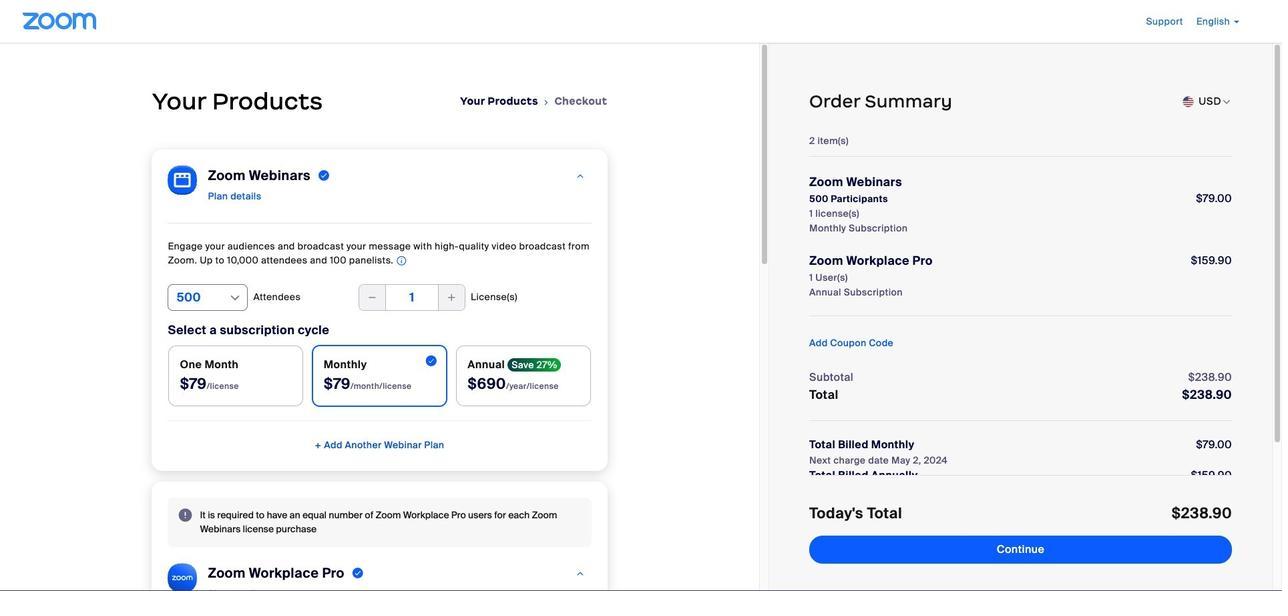 Task type: vqa. For each thing, say whether or not it's contained in the screenshot.
right icon
yes



Task type: describe. For each thing, give the bounding box(es) containing it.
show options image
[[1221, 97, 1232, 108]]

warning image
[[179, 509, 192, 522]]

zoom one image
[[168, 563, 197, 592]]

zoom webinars 500  + ' select the number of license' 1 decrease image
[[367, 288, 378, 307]]

breadcrumb navigation
[[460, 95, 607, 109]]



Task type: locate. For each thing, give the bounding box(es) containing it.
alert
[[168, 498, 591, 547]]

zoom webinars+' icon' image
[[168, 166, 197, 195]]

zoom webinars 500  + ' select the number of license' 1 increase image
[[446, 288, 457, 307]]

zoom webinars 500  + ' Select the number of license' The Zoom Webinars license count cannot exceed the Zoom Workplace license count. field
[[359, 284, 465, 311]]

right image
[[542, 96, 551, 109]]

select a subscription cycle option group
[[168, 345, 591, 407]]

success image
[[319, 168, 330, 184]]

zoom webinars plan image
[[576, 167, 585, 186]]

zoom logo image
[[23, 13, 96, 29]]

success image
[[352, 565, 364, 582]]

zoom one pro plan image
[[576, 565, 585, 584]]



